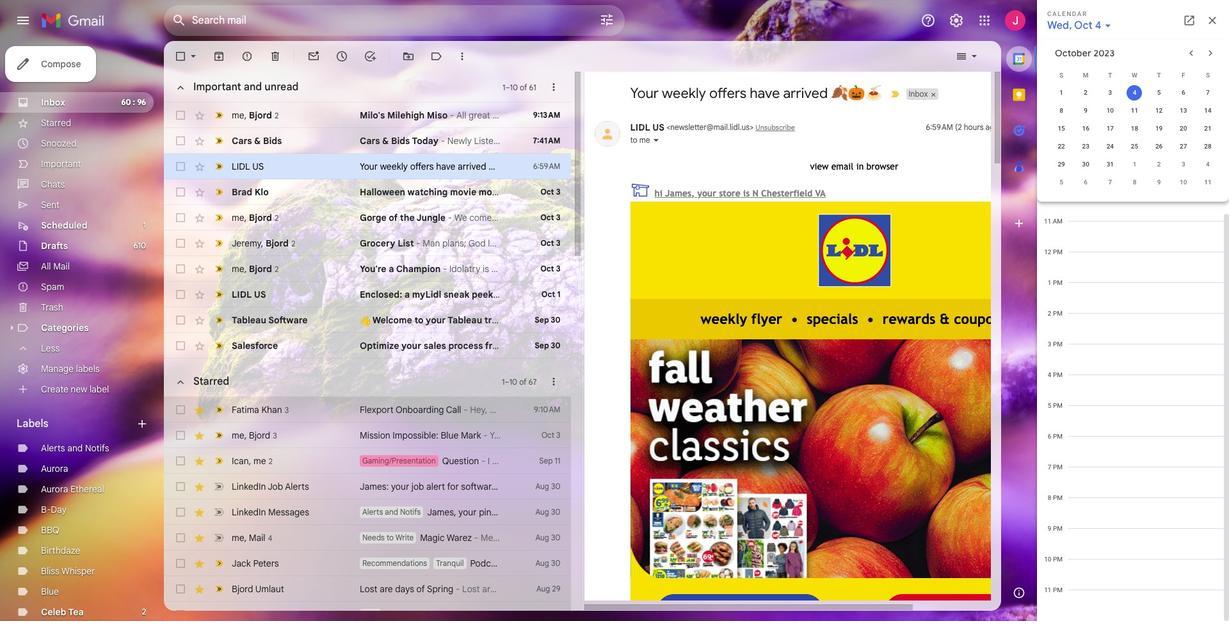 Task type: describe. For each thing, give the bounding box(es) containing it.
snoozed
[[41, 138, 77, 149]]

0 vertical spatial us
[[653, 121, 665, 133]]

alerts for alerts and notifs james, your pin is 782820. please confirm your email address
[[363, 507, 383, 517]]

2 vertical spatial us
[[254, 289, 266, 300]]

less button
[[0, 338, 154, 359]]

, for gorge of the jungle
[[244, 212, 247, 223]]

all mail link
[[41, 261, 70, 272]]

james: your job alert for software engineer in east asia has been created
[[360, 481, 657, 493]]

1 horizontal spatial email
[[832, 161, 854, 171]]

1 – 10 of 67
[[502, 377, 537, 387]]

aug 30 for james, your pin is 782820. please confirm your email address
[[536, 507, 561, 517]]

2 horizontal spatial &
[[940, 310, 950, 327]]

🍂 image for 🎃 image
[[832, 85, 849, 101]]

& for cars & bids
[[254, 135, 261, 147]]

unsubscribe link
[[756, 123, 795, 132]]

gorge
[[360, 212, 387, 224]]

6:59 am for 6:59 am (2 hours ago)
[[926, 122, 954, 132]]

your weekly offers have arrived main content
[[164, 41, 1089, 621]]

the
[[400, 212, 415, 224]]

& for cars & bids today -
[[382, 135, 389, 147]]

16 row from the top
[[164, 525, 571, 551]]

needs to write magic warez -
[[363, 532, 481, 544]]

your weekly offers have arrived for 🍂 image in your weekly offers have arrived link
[[360, 161, 489, 172]]

starred tab panel
[[164, 359, 677, 621]]

specials
[[807, 310, 859, 327]]

jack
[[232, 558, 251, 569]]

, for you're a champion
[[244, 263, 247, 274]]

610
[[134, 241, 146, 250]]

1 for 1 – 10 of 61
[[503, 82, 506, 92]]

👀 image
[[496, 290, 507, 301]]

🍝 image
[[865, 85, 882, 101]]

cars for cars & bids
[[232, 135, 252, 147]]

me for 19th row from the bottom
[[232, 109, 244, 121]]

notifs for alerts and notifs
[[85, 443, 109, 454]]

today
[[412, 135, 439, 147]]

🍂 image for 🎃 icon
[[489, 162, 500, 173]]

archive image
[[213, 50, 225, 63]]

alerts and notifs james, your pin is 782820. please confirm your email address
[[363, 507, 677, 518]]

view email in browser link
[[811, 161, 899, 171]]

va
[[816, 188, 826, 198]]

for
[[447, 481, 459, 493]]

browser
[[867, 161, 899, 171]]

day
[[51, 504, 67, 516]]

mission impossible: blue mark -
[[360, 430, 490, 441]]

labels
[[76, 363, 100, 375]]

- right mark
[[484, 430, 488, 441]]

have for 🍂 image in your weekly offers have arrived link
[[436, 161, 456, 172]]

aug for -
[[537, 584, 550, 594]]

main menu image
[[15, 13, 31, 28]]

:
[[133, 97, 135, 107]]

your left store
[[698, 188, 717, 198]]

specials link
[[807, 310, 859, 327]]

11
[[555, 456, 561, 466]]

brad
[[232, 186, 253, 198]]

mission
[[360, 430, 391, 441]]

linkedin for linkedin job alerts
[[232, 481, 266, 493]]

, left 4
[[244, 532, 247, 543]]

- right call
[[464, 404, 468, 416]]

unsubscribe
[[756, 123, 795, 132]]

🎃 image
[[849, 85, 865, 101]]

aug for magic warez
[[536, 533, 549, 543]]

67
[[529, 377, 537, 387]]

of for 1 – 10 of 67
[[520, 377, 527, 387]]

12 row from the top
[[164, 423, 571, 448]]

row containing salesforce
[[164, 333, 615, 359]]

- right oranges
[[422, 609, 426, 621]]

2 30 from the top
[[551, 341, 561, 350]]

all mail
[[41, 261, 70, 272]]

aug 30 for podcasts
[[536, 559, 561, 568]]

0 vertical spatial in
[[857, 161, 864, 171]]

celeb
[[41, 607, 66, 618]]

lidl image
[[631, 201, 1079, 299]]

sep 30 for salesforce
[[535, 341, 561, 350]]

important and unread
[[193, 81, 299, 94]]

linkedin job alerts
[[232, 481, 309, 493]]

of left the
[[389, 212, 398, 224]]

row containing bjord umlaut
[[164, 576, 571, 602]]

birthdaze
[[41, 545, 80, 557]]

write
[[396, 533, 414, 543]]

- up enclosed: a mylidl sneak peek link
[[443, 263, 447, 275]]

2 inside ican , me 2
[[269, 456, 273, 466]]

5 30 from the top
[[551, 533, 561, 543]]

more image
[[456, 50, 469, 63]]

3 row from the top
[[164, 154, 571, 179]]

birthdaze link
[[41, 545, 80, 557]]

blue inside row
[[441, 430, 459, 441]]

me , bjord 2 for you're
[[232, 263, 279, 274]]

categories link
[[41, 322, 89, 334]]

bids for cars & bids
[[263, 135, 282, 147]]

aug for podcasts
[[536, 559, 549, 568]]

have for 🎃 image 🍂 image
[[750, 85, 780, 102]]

ican , me 2
[[232, 455, 273, 467]]

inbox button
[[907, 88, 930, 100]]

newsletter@mail.lidl.us
[[671, 122, 750, 132]]

important for 'important' link
[[41, 158, 81, 170]]

your weekly offers have arrived for 🎃 image 🍂 image
[[631, 85, 832, 102]]

offers for 🍂 image in your weekly offers have arrived link
[[410, 161, 434, 172]]

search mail image
[[168, 9, 191, 32]]

your for 🎃 image 🍂 image
[[631, 85, 659, 102]]

me left show details icon
[[640, 135, 650, 144]]

blue inside labels navigation
[[41, 586, 59, 598]]

mylidl
[[412, 289, 442, 300]]

address
[[644, 507, 677, 518]]

notifs for alerts and notifs james, your pin is 782820. please confirm your email address
[[400, 507, 421, 517]]

important for important and unread
[[193, 81, 241, 94]]

2 • from the left
[[867, 310, 875, 327]]

your left job
[[391, 481, 409, 493]]

3 inside me , bjord 3
[[273, 431, 277, 440]]

your left pin
[[459, 507, 477, 518]]

bliss whisper link
[[41, 566, 95, 577]]

inbox for the inbox button
[[909, 89, 928, 98]]

6:59 am (2 hours ago)
[[926, 122, 1002, 132]]

james:
[[360, 481, 389, 493]]

of for lost are days of spring -
[[417, 583, 425, 595]]

oct 3 for -
[[541, 264, 561, 273]]

- right warez
[[474, 532, 479, 544]]

rewards & coupons link
[[883, 310, 1009, 327]]

lidl us cell
[[631, 121, 756, 133]]

call
[[446, 404, 462, 416]]

trial!
[[485, 314, 505, 326]]

2 for milo's milehigh miso -
[[275, 110, 279, 120]]

starred inside labels navigation
[[41, 117, 71, 129]]

magic
[[420, 532, 445, 544]]

side panel section
[[1002, 41, 1038, 611]]

your up sales
[[426, 314, 446, 326]]

grocery list -
[[360, 238, 423, 249]]

recommendations
[[363, 559, 427, 568]]

oct for gorge of the jungle -
[[541, 213, 554, 222]]

row containing jacob simon
[[164, 602, 571, 621]]

jacob simon
[[232, 609, 284, 621]]

me for 13th row from the bottom
[[232, 263, 244, 274]]

aurora for aurora link
[[41, 463, 68, 475]]

me for 16th row from the top
[[232, 532, 244, 543]]

row containing tableau software
[[164, 307, 571, 333]]

b-day link
[[41, 504, 67, 516]]

bids for cars & bids today -
[[391, 135, 410, 147]]

drafts link
[[41, 240, 68, 252]]

weekly flyer link
[[701, 310, 783, 327]]

peters
[[253, 558, 279, 569]]

your down been
[[600, 507, 618, 518]]

sep for tableau software
[[535, 315, 549, 325]]

- right miso
[[450, 110, 454, 121]]

cars & bids
[[232, 135, 282, 147]]

celeb tea
[[41, 607, 84, 618]]

a for mylidl
[[405, 289, 410, 300]]

starred button
[[168, 369, 235, 395]]

east
[[547, 481, 564, 493]]

96
[[137, 97, 146, 107]]

create new label
[[41, 384, 109, 395]]

30 for software
[[551, 315, 561, 325]]

toggle split pane mode image
[[956, 50, 968, 63]]

to inside optimize your sales process from lead to cash and beyond link
[[529, 340, 538, 352]]

- right today
[[441, 135, 445, 147]]

celeb tea link
[[41, 607, 84, 618]]

job
[[412, 481, 424, 493]]

lidl us < newsletter@mail.lidl.us > unsubscribe
[[631, 121, 795, 133]]

labels image
[[430, 50, 443, 63]]

1 for 1
[[143, 220, 146, 230]]

sep for salesforce
[[535, 341, 549, 350]]

30 for peters
[[551, 559, 561, 568]]

aurora ethereal link
[[41, 484, 104, 495]]

– for 1 – 10 of 61
[[506, 82, 510, 92]]

7:41 am
[[533, 136, 561, 145]]

- right "jungle"
[[448, 212, 452, 224]]

all
[[41, 261, 51, 272]]

gaming/presentation
[[363, 456, 436, 466]]

inbox for inbox link in the top left of the page
[[41, 97, 65, 108]]

lost are days of spring -
[[360, 583, 462, 595]]

1 vertical spatial lidl
[[232, 161, 250, 172]]

2 vertical spatial weekly
[[701, 310, 748, 327]]

gorge of the jungle -
[[360, 212, 455, 224]]

coupons
[[954, 310, 1009, 327]]

1 vertical spatial us
[[252, 161, 264, 172]]

1 inside row
[[557, 290, 561, 299]]

me right ican
[[254, 455, 266, 467]]

milo's milehigh miso -
[[360, 110, 457, 121]]

1 for 1 – 10 of 67
[[502, 377, 505, 387]]

james, inside row
[[427, 507, 456, 518]]

0 vertical spatial james,
[[666, 188, 695, 198]]

linkedin for linkedin messages
[[232, 507, 266, 518]]

warez
[[447, 532, 472, 544]]

fatima
[[232, 404, 259, 415]]

enclosed: a mylidl sneak peek
[[360, 289, 496, 300]]

alerts and notifs link
[[41, 443, 109, 454]]

1 lidl us from the top
[[232, 161, 264, 172]]

6:59 am (2 hours ago) cell
[[926, 121, 1002, 134]]

create
[[41, 384, 68, 395]]

compose button
[[5, 46, 96, 82]]

messages
[[268, 507, 309, 518]]

offers for 🎃 image 🍂 image
[[710, 85, 747, 102]]

row containing ican
[[164, 448, 571, 474]]

3 inside fatima khan 3
[[285, 405, 289, 415]]

2 inside labels navigation
[[142, 607, 146, 617]]



Task type: locate. For each thing, give the bounding box(es) containing it.
me up jack at bottom
[[232, 532, 244, 543]]

row containing jeremy
[[164, 231, 571, 256]]

0 horizontal spatial offers
[[410, 161, 434, 172]]

in left the east
[[537, 481, 545, 493]]

have inside row
[[436, 161, 456, 172]]

to left show details icon
[[631, 135, 638, 144]]

1 vertical spatial aurora
[[41, 484, 68, 495]]

- right question
[[482, 455, 486, 467]]

in left browser
[[857, 161, 864, 171]]

6:59 am down 7:41 am
[[534, 161, 561, 171]]

row down lost
[[164, 602, 571, 621]]

1 horizontal spatial blue
[[441, 430, 459, 441]]

0 vertical spatial sep 30
[[535, 315, 561, 325]]

1 vertical spatial arrived
[[458, 161, 487, 172]]

weekly left flyer
[[701, 310, 748, 327]]

6:59 am inside 'cell'
[[926, 122, 954, 132]]

lidl us up tableau software
[[232, 289, 266, 300]]

9:10 am
[[534, 405, 561, 414]]

0 vertical spatial 10
[[510, 82, 518, 92]]

0 horizontal spatial starred
[[41, 117, 71, 129]]

30 down the east
[[551, 507, 561, 517]]

aurora for aurora ethereal
[[41, 484, 68, 495]]

optimize your sales process from lead to cash and beyond
[[360, 340, 615, 352]]

support image
[[921, 13, 936, 28]]

impossible:
[[393, 430, 439, 441]]

1 vertical spatial offers
[[410, 161, 434, 172]]

labels heading
[[17, 418, 136, 430]]

us
[[653, 121, 665, 133], [252, 161, 264, 172], [254, 289, 266, 300]]

3 aug 30 from the top
[[536, 533, 561, 543]]

important inside button
[[193, 81, 241, 94]]

row up grocery
[[164, 205, 571, 231]]

james, right the hi
[[666, 188, 695, 198]]

to
[[631, 135, 638, 144], [415, 314, 424, 326], [529, 340, 538, 352], [387, 533, 394, 543]]

row containing brad klo
[[164, 179, 571, 205]]

weekly down cars & bids today - at the left of page
[[380, 161, 408, 172]]

scheduled
[[41, 220, 87, 231]]

oct 3 for jungle
[[541, 213, 561, 222]]

& right rewards
[[940, 310, 950, 327]]

row up recommendations
[[164, 525, 571, 551]]

1 linkedin from the top
[[232, 481, 266, 493]]

1 inside starred tab panel
[[502, 377, 505, 387]]

0 vertical spatial starred
[[41, 117, 71, 129]]

sep 11
[[540, 456, 561, 466]]

store
[[719, 188, 741, 198]]

inbox up starred 'link'
[[41, 97, 65, 108]]

1 vertical spatial me , bjord 2
[[232, 212, 279, 223]]

snooze image
[[336, 50, 348, 63]]

starred inside button
[[193, 375, 229, 388]]

,
[[244, 109, 247, 121], [244, 212, 247, 223], [261, 237, 263, 249], [244, 263, 247, 274], [244, 429, 247, 441], [249, 455, 251, 467], [244, 532, 247, 543]]

1 inside labels navigation
[[143, 220, 146, 230]]

1 row from the top
[[164, 102, 571, 128]]

fall weather classics image
[[631, 339, 1079, 578]]

have up unsubscribe
[[750, 85, 780, 102]]

report spam image
[[241, 50, 254, 63]]

delete image
[[269, 50, 282, 63]]

labels navigation
[[0, 41, 164, 621]]

None search field
[[164, 5, 625, 36]]

0 vertical spatial is
[[744, 188, 750, 198]]

view
[[811, 161, 829, 171]]

bjord for mission
[[249, 429, 270, 441]]

and for alerts and notifs james, your pin is 782820. please confirm your email address
[[385, 507, 398, 517]]

17 row from the top
[[164, 551, 571, 576]]

weekly
[[662, 85, 706, 102], [380, 161, 408, 172], [701, 310, 748, 327]]

3 me , bjord 2 from the top
[[232, 263, 279, 274]]

and up 'write'
[[385, 507, 398, 517]]

me
[[232, 109, 244, 121], [640, 135, 650, 144], [232, 212, 244, 223], [232, 263, 244, 274], [232, 429, 244, 441], [254, 455, 266, 467], [232, 532, 244, 543]]

bjord down jack at bottom
[[232, 583, 253, 595]]

row containing jack peters
[[164, 551, 571, 576]]

chesterfield
[[762, 188, 813, 198]]

- right list
[[416, 238, 421, 249]]

– inside starred tab panel
[[505, 377, 510, 387]]

0 vertical spatial me , bjord 2
[[232, 109, 279, 121]]

is inside starred tab panel
[[494, 507, 500, 518]]

linkedin up me , mail 4
[[232, 507, 266, 518]]

sep 30 for tableau software
[[535, 315, 561, 325]]

lost
[[360, 583, 378, 595]]

of for 1 – 10 of 61
[[520, 82, 527, 92]]

1 vertical spatial notifs
[[400, 507, 421, 517]]

None checkbox
[[174, 50, 187, 63], [174, 135, 187, 147], [174, 186, 187, 199], [174, 404, 187, 416], [174, 455, 187, 468], [174, 506, 187, 519], [174, 608, 187, 621], [174, 50, 187, 63], [174, 135, 187, 147], [174, 186, 187, 199], [174, 404, 187, 416], [174, 455, 187, 468], [174, 506, 187, 519], [174, 608, 187, 621]]

blue down bliss
[[41, 586, 59, 598]]

me for eighth row from the bottom
[[232, 429, 244, 441]]

b-
[[41, 504, 51, 516]]

10 left '67' at the left
[[510, 377, 518, 387]]

add to tasks image
[[364, 50, 377, 63]]

show details image
[[653, 136, 661, 144]]

1 up the 610
[[143, 220, 146, 230]]

mail inside labels navigation
[[53, 261, 70, 272]]

aug 30 down sep 11
[[536, 482, 561, 491]]

(2
[[956, 122, 962, 132]]

your
[[631, 85, 659, 102], [360, 161, 378, 172]]

me , bjord 2 down 'jeremy , bjord 2'
[[232, 263, 279, 274]]

– inside "important and unread" tab panel
[[506, 82, 510, 92]]

important inside labels navigation
[[41, 158, 81, 170]]

sep inside starred tab panel
[[540, 456, 553, 466]]

2 vertical spatial lidl
[[232, 289, 252, 300]]

mail right all
[[53, 261, 70, 272]]

unread
[[265, 81, 299, 94]]

0 horizontal spatial a
[[389, 263, 394, 275]]

bjord for you're
[[249, 263, 272, 274]]

welcome to your tableau trial! link
[[360, 314, 505, 327]]

trash link
[[41, 302, 63, 313]]

oct
[[541, 187, 554, 197], [541, 213, 554, 222], [541, 238, 554, 248], [541, 264, 554, 273], [542, 290, 556, 299], [542, 430, 555, 440]]

arrived inside row
[[458, 161, 487, 172]]

days
[[395, 583, 414, 595]]

weekly up lidl us 'cell'
[[662, 85, 706, 102]]

2 sep 30 from the top
[[535, 341, 561, 350]]

10 for 1 – 10 of 67
[[510, 377, 518, 387]]

oct inside starred tab panel
[[542, 430, 555, 440]]

• right specials link
[[867, 310, 875, 327]]

question
[[442, 455, 479, 467]]

bjord for gorge
[[249, 212, 272, 223]]

1 horizontal spatial &
[[382, 135, 389, 147]]

1 vertical spatial your
[[360, 161, 378, 172]]

1 horizontal spatial inbox
[[909, 89, 928, 98]]

and left the unread
[[244, 81, 262, 94]]

0 horizontal spatial mail
[[53, 261, 70, 272]]

🍂 image inside your weekly offers have arrived link
[[489, 162, 500, 173]]

to me
[[631, 135, 650, 144]]

engineer
[[499, 481, 535, 493]]

1 vertical spatial is
[[494, 507, 500, 518]]

4 aug 30 from the top
[[536, 559, 561, 568]]

2 tableau from the left
[[448, 314, 482, 326]]

0 vertical spatial sep
[[535, 315, 549, 325]]

cars for cars & bids today -
[[360, 135, 380, 147]]

notifs up 'write'
[[400, 507, 421, 517]]

trash
[[41, 302, 63, 313]]

james, down alert
[[427, 507, 456, 518]]

0 horizontal spatial 🍂 image
[[489, 162, 500, 173]]

alerts inside labels navigation
[[41, 443, 65, 454]]

is
[[744, 188, 750, 198], [494, 507, 500, 518]]

important link
[[41, 158, 81, 170]]

linkedin down ican , me 2
[[232, 481, 266, 493]]

2 vertical spatial alerts
[[363, 507, 383, 517]]

0 vertical spatial blue
[[441, 430, 459, 441]]

offers inside row
[[410, 161, 434, 172]]

2 for gorge of the jungle -
[[275, 213, 279, 223]]

, down the important and unread
[[244, 109, 247, 121]]

row up the needs to write magic warez -
[[164, 500, 677, 525]]

1 horizontal spatial •
[[867, 310, 875, 327]]

1 30 from the top
[[551, 315, 561, 325]]

9:13 am
[[533, 110, 561, 120]]

and inside labels navigation
[[67, 443, 83, 454]]

me , bjord 2 for gorge
[[232, 212, 279, 223]]

oct for mission impossible: blue mark -
[[542, 430, 555, 440]]

your left sales
[[402, 340, 422, 352]]

1 vertical spatial alerts
[[285, 481, 309, 493]]

and for alerts and notifs
[[67, 443, 83, 454]]

2 vertical spatial me , bjord 2
[[232, 263, 279, 274]]

have
[[750, 85, 780, 102], [436, 161, 456, 172]]

blue
[[441, 430, 459, 441], [41, 586, 59, 598]]

compose
[[41, 58, 81, 70]]

1 tableau from the left
[[232, 314, 266, 326]]

1 horizontal spatial james,
[[666, 188, 695, 198]]

1 vertical spatial starred
[[193, 375, 229, 388]]

1 horizontal spatial in
[[857, 161, 864, 171]]

2 horizontal spatial alerts
[[363, 507, 383, 517]]

1 • from the left
[[791, 310, 799, 327]]

oct for you're a champion -
[[541, 264, 554, 273]]

1 vertical spatial –
[[505, 377, 510, 387]]

10 row from the top
[[164, 333, 615, 359]]

me , bjord 2 up cars & bids on the left of the page
[[232, 109, 279, 121]]

0 vertical spatial email
[[832, 161, 854, 171]]

, for mission impossible: blue mark
[[244, 429, 247, 441]]

and inside button
[[244, 81, 262, 94]]

1 horizontal spatial 🍂 image
[[832, 85, 849, 101]]

0 horizontal spatial 6:59 am
[[534, 161, 561, 171]]

beyond
[[583, 340, 615, 352]]

0 horizontal spatial important
[[41, 158, 81, 170]]

10 inside starred tab panel
[[510, 377, 518, 387]]

bjord umlaut
[[232, 583, 284, 595]]

ethereal
[[70, 484, 104, 495]]

0 horizontal spatial your weekly offers have arrived
[[360, 161, 489, 172]]

bjord for grocery
[[266, 237, 289, 249]]

sent
[[41, 199, 60, 211]]

mail left 4
[[249, 532, 266, 543]]

in inside row
[[537, 481, 545, 493]]

1 vertical spatial mail
[[249, 532, 266, 543]]

>
[[750, 122, 754, 132]]

1 horizontal spatial bids
[[391, 135, 410, 147]]

0 horizontal spatial blue
[[41, 586, 59, 598]]

bliss whisper
[[41, 566, 95, 577]]

&
[[254, 135, 261, 147], [382, 135, 389, 147], [940, 310, 950, 327]]

0 vertical spatial lidl
[[631, 121, 651, 133]]

alerts
[[41, 443, 65, 454], [285, 481, 309, 493], [363, 507, 383, 517]]

8 row from the top
[[164, 282, 571, 307]]

a for champion
[[389, 263, 394, 275]]

important down archive image
[[193, 81, 241, 94]]

aug 30 for magic warez
[[536, 533, 561, 543]]

, down fatima
[[244, 429, 247, 441]]

cars
[[232, 135, 252, 147], [360, 135, 380, 147]]

2 cars from the left
[[360, 135, 380, 147]]

and right cash
[[564, 340, 580, 352]]

needs
[[363, 533, 385, 543]]

important and unread tab panel
[[164, 72, 615, 359]]

of right days
[[417, 583, 425, 595]]

1 aug 30 from the top
[[536, 482, 561, 491]]

30 down oct 1
[[551, 315, 561, 325]]

gmail image
[[41, 8, 111, 33]]

arrived for 🎃 image 🍂 image
[[784, 85, 828, 102]]

1 horizontal spatial 6:59 am
[[926, 122, 954, 132]]

me , bjord 2
[[232, 109, 279, 121], [232, 212, 279, 223], [232, 263, 279, 274]]

👋 image
[[360, 316, 371, 326]]

0 vertical spatial weekly
[[662, 85, 706, 102]]

0 vertical spatial important
[[193, 81, 241, 94]]

10 inside "important and unread" tab panel
[[510, 82, 518, 92]]

process
[[449, 340, 483, 352]]

1 me , bjord 2 from the top
[[232, 109, 279, 121]]

0 vertical spatial –
[[506, 82, 510, 92]]

– for 1 – 10 of 67
[[505, 377, 510, 387]]

oct 3 inside starred tab panel
[[542, 430, 561, 440]]

6:59 am
[[926, 122, 954, 132], [534, 161, 561, 171]]

lidl up to me
[[631, 121, 651, 133]]

1 horizontal spatial important
[[193, 81, 241, 94]]

me for 15th row from the bottom
[[232, 212, 244, 223]]

blue link
[[41, 586, 59, 598]]

1 vertical spatial sep 30
[[535, 341, 561, 350]]

weekly for 🎃 icon
[[380, 161, 408, 172]]

2 inside 'jeremy , bjord 2'
[[291, 239, 296, 248]]

sep left 11
[[540, 456, 553, 466]]

0 vertical spatial your weekly offers have arrived
[[631, 85, 832, 102]]

month!
[[479, 186, 510, 198]]

settings image
[[949, 13, 965, 28]]

your weekly offers have arrived
[[631, 85, 832, 102], [360, 161, 489, 172]]

email inside row
[[620, 507, 642, 518]]

been
[[603, 481, 623, 493]]

halloween watching movie month!
[[360, 186, 510, 198]]

arrived for 🍂 image in your weekly offers have arrived link
[[458, 161, 487, 172]]

row containing cars & bids
[[164, 128, 571, 154]]

1 cars from the left
[[232, 135, 252, 147]]

row containing linkedin messages
[[164, 500, 677, 525]]

28
[[552, 610, 561, 619]]

n
[[753, 188, 759, 198]]

bids left today
[[391, 135, 410, 147]]

your for 🍂 image in your weekly offers have arrived link
[[360, 161, 378, 172]]

Search mail text field
[[192, 14, 564, 27]]

to inside the needs to write magic warez -
[[387, 533, 394, 543]]

0 vertical spatial lidl us
[[232, 161, 264, 172]]

and for important and unread
[[244, 81, 262, 94]]

1 horizontal spatial a
[[405, 289, 410, 300]]

1 bids from the left
[[263, 135, 282, 147]]

tranquil
[[436, 559, 464, 568]]

2 linkedin from the top
[[232, 507, 266, 518]]

me , bjord 2 down brad klo
[[232, 212, 279, 223]]

weekly for 🎃 image
[[662, 85, 706, 102]]

bjord down fatima khan 3
[[249, 429, 270, 441]]

inbox inside labels navigation
[[41, 97, 65, 108]]

your up to me
[[631, 85, 659, 102]]

your weekly offers have arrived inside your weekly offers have arrived link
[[360, 161, 489, 172]]

2 row from the top
[[164, 128, 571, 154]]

0 vertical spatial arrived
[[784, 85, 828, 102]]

aug for oranges
[[537, 610, 551, 619]]

and down labels heading
[[67, 443, 83, 454]]

, down jeremy on the left top of page
[[244, 263, 247, 274]]

0 horizontal spatial in
[[537, 481, 545, 493]]

oct for grocery list -
[[541, 238, 554, 248]]

0 horizontal spatial notifs
[[85, 443, 109, 454]]

6:59 am for 6:59 am
[[534, 161, 561, 171]]

optimize your sales process from lead to cash and beyond link
[[360, 339, 615, 352]]

1 vertical spatial your weekly offers have arrived
[[360, 161, 489, 172]]

🍂 image
[[832, 85, 849, 101], [489, 162, 500, 173]]

1 horizontal spatial notifs
[[400, 507, 421, 517]]

row
[[164, 102, 571, 128], [164, 128, 571, 154], [164, 154, 571, 179], [164, 179, 571, 205], [164, 205, 571, 231], [164, 231, 571, 256], [164, 256, 571, 282], [164, 282, 571, 307], [164, 307, 571, 333], [164, 333, 615, 359], [164, 397, 571, 423], [164, 423, 571, 448], [164, 448, 571, 474], [164, 474, 657, 500], [164, 500, 677, 525], [164, 525, 571, 551], [164, 551, 571, 576], [164, 576, 571, 602], [164, 602, 571, 621]]

10 for 1 – 10 of 61
[[510, 82, 518, 92]]

inbox section options image
[[548, 81, 561, 94]]

to right the lead
[[529, 340, 538, 352]]

1 vertical spatial important
[[41, 158, 81, 170]]

🍂 image up "month!"
[[489, 162, 500, 173]]

optimize
[[360, 340, 399, 352]]

job
[[268, 481, 283, 493]]

weekly inside your weekly offers have arrived link
[[380, 161, 408, 172]]

2 lidl us from the top
[[232, 289, 266, 300]]

simon
[[259, 609, 284, 621]]

1 vertical spatial 6:59 am
[[534, 161, 561, 171]]

alerts inside alerts and notifs james, your pin is 782820. please confirm your email address
[[363, 507, 383, 517]]

important
[[193, 81, 241, 94], [41, 158, 81, 170]]

7 row from the top
[[164, 256, 571, 282]]

jeremy
[[232, 237, 261, 249]]

your inside row
[[360, 161, 378, 172]]

- right spring
[[456, 583, 460, 595]]

aug 28
[[537, 610, 561, 619]]

us down cars & bids on the left of the page
[[252, 161, 264, 172]]

0 horizontal spatial arrived
[[458, 161, 487, 172]]

alerts up aurora link
[[41, 443, 65, 454]]

1 aurora from the top
[[41, 463, 68, 475]]

bjord for milo's
[[249, 109, 272, 121]]

your weekly offers have arrived up lidl us < newsletter@mail.lidl.us > unsubscribe
[[631, 85, 832, 102]]

email
[[832, 161, 854, 171], [620, 507, 642, 518]]

30 for job
[[551, 482, 561, 491]]

0 horizontal spatial is
[[494, 507, 500, 518]]

0 vertical spatial alerts
[[41, 443, 65, 454]]

row down recommendations
[[164, 576, 571, 602]]

please
[[537, 507, 564, 518]]

782820.
[[503, 507, 535, 518]]

0 vertical spatial a
[[389, 263, 394, 275]]

alerts right job
[[285, 481, 309, 493]]

3 30 from the top
[[551, 482, 561, 491]]

bjord up cars & bids on the left of the page
[[249, 109, 272, 121]]

aug right engineer
[[536, 482, 549, 491]]

row containing linkedin job alerts
[[164, 474, 657, 500]]

arrived up unsubscribe
[[784, 85, 828, 102]]

0 vertical spatial aurora
[[41, 463, 68, 475]]

0 horizontal spatial alerts
[[41, 443, 65, 454]]

4 30 from the top
[[551, 507, 561, 517]]

advanced search options image
[[594, 7, 620, 33]]

grocery
[[360, 238, 396, 249]]

your up halloween
[[360, 161, 378, 172]]

6:59 am inside row
[[534, 161, 561, 171]]

aug 30 down please
[[536, 533, 561, 543]]

18 row from the top
[[164, 576, 571, 602]]

chats link
[[41, 179, 65, 190]]

row down "milo's"
[[164, 128, 571, 154]]

1 vertical spatial sep
[[535, 341, 549, 350]]

1 vertical spatial email
[[620, 507, 642, 518]]

None checkbox
[[174, 109, 187, 122], [174, 160, 187, 173], [174, 211, 187, 224], [174, 237, 187, 250], [174, 263, 187, 275], [174, 288, 187, 301], [174, 314, 187, 327], [174, 339, 187, 352], [174, 429, 187, 442], [174, 480, 187, 493], [174, 532, 187, 544], [174, 557, 187, 570], [174, 583, 187, 596], [174, 109, 187, 122], [174, 160, 187, 173], [174, 211, 187, 224], [174, 237, 187, 250], [174, 263, 187, 275], [174, 288, 187, 301], [174, 314, 187, 327], [174, 339, 187, 352], [174, 429, 187, 442], [174, 480, 187, 493], [174, 532, 187, 544], [174, 557, 187, 570], [174, 583, 187, 596]]

salesforce
[[232, 340, 278, 352]]

6 30 from the top
[[551, 559, 561, 568]]

me , bjord 3
[[232, 429, 277, 441]]

me down important and unread button
[[232, 109, 244, 121]]

5 row from the top
[[164, 205, 571, 231]]

1 horizontal spatial offers
[[710, 85, 747, 102]]

1 horizontal spatial mail
[[249, 532, 266, 543]]

6 row from the top
[[164, 231, 571, 256]]

0 horizontal spatial tableau
[[232, 314, 266, 326]]

, for milo's milehigh miso
[[244, 109, 247, 121]]

1 horizontal spatial arrived
[[784, 85, 828, 102]]

0 horizontal spatial •
[[791, 310, 799, 327]]

bids
[[263, 135, 282, 147], [391, 135, 410, 147]]

4 row from the top
[[164, 179, 571, 205]]

bids up klo
[[263, 135, 282, 147]]

11 row from the top
[[164, 397, 571, 423]]

me down brad
[[232, 212, 244, 223]]

tab list
[[1002, 41, 1038, 575]]

inbox inside the inbox button
[[909, 89, 928, 98]]

13 row from the top
[[164, 448, 571, 474]]

1 vertical spatial linkedin
[[232, 507, 266, 518]]

cars up brad
[[232, 135, 252, 147]]

chats
[[41, 179, 65, 190]]

software
[[461, 481, 497, 493]]

0 vertical spatial have
[[750, 85, 780, 102]]

row up optimize
[[164, 307, 571, 333]]

oct 3 for mark
[[542, 430, 561, 440]]

to inside welcome to your tableau trial! link
[[415, 314, 424, 326]]

offers up lidl us < newsletter@mail.lidl.us > unsubscribe
[[710, 85, 747, 102]]

blue left mark
[[441, 430, 459, 441]]

email down created
[[620, 507, 642, 518]]

alerts for alerts and notifs
[[41, 443, 65, 454]]

2 me , bjord 2 from the top
[[232, 212, 279, 223]]

offers down today
[[410, 161, 434, 172]]

jack peters
[[232, 558, 279, 569]]

1 vertical spatial weekly
[[380, 161, 408, 172]]

1 vertical spatial in
[[537, 481, 545, 493]]

60
[[121, 97, 131, 107]]

lidl us up brad klo
[[232, 161, 264, 172]]

30 for messages
[[551, 507, 561, 517]]

1 horizontal spatial your
[[631, 85, 659, 102]]

2 aurora from the top
[[41, 484, 68, 495]]

, down me , bjord 3
[[249, 455, 251, 467]]

14 row from the top
[[164, 474, 657, 500]]

🎃 image
[[500, 162, 510, 173]]

1 sep 30 from the top
[[535, 315, 561, 325]]

your weekly offers have arrived down today
[[360, 161, 489, 172]]

30 left asia on the bottom of the page
[[551, 482, 561, 491]]

notifs inside alerts and notifs james, your pin is 782820. please confirm your email address
[[400, 507, 421, 517]]

asia
[[566, 481, 584, 493]]

19 row from the top
[[164, 602, 571, 621]]

0 vertical spatial offers
[[710, 85, 747, 102]]

starred
[[41, 117, 71, 129], [193, 375, 229, 388]]

0 horizontal spatial have
[[436, 161, 456, 172]]

me , bjord 2 for milo's
[[232, 109, 279, 121]]

0 vertical spatial linkedin
[[232, 481, 266, 493]]

tableau up process
[[448, 314, 482, 326]]

2 for you're a champion -
[[275, 264, 279, 274]]

and
[[244, 81, 262, 94], [564, 340, 580, 352], [67, 443, 83, 454], [385, 507, 398, 517]]

30 right the lead
[[551, 341, 561, 350]]

1 vertical spatial a
[[405, 289, 410, 300]]

categories
[[41, 322, 89, 334]]

move to image
[[402, 50, 415, 63]]

1 vertical spatial have
[[436, 161, 456, 172]]

row containing fatima khan
[[164, 397, 571, 423]]

2 for grocery list -
[[291, 239, 296, 248]]

row up mission
[[164, 397, 571, 423]]

0 horizontal spatial your
[[360, 161, 378, 172]]

row down grocery
[[164, 256, 571, 282]]

aug up aug 29
[[536, 559, 549, 568]]

0 vertical spatial notifs
[[85, 443, 109, 454]]

1 horizontal spatial your weekly offers have arrived
[[631, 85, 832, 102]]

1 horizontal spatial is
[[744, 188, 750, 198]]

aug for james, your pin is 782820. please confirm your email address
[[536, 507, 549, 517]]

2 bids from the left
[[391, 135, 410, 147]]

0 horizontal spatial email
[[620, 507, 642, 518]]

2 vertical spatial sep
[[540, 456, 553, 466]]

peek
[[472, 289, 494, 300]]

1 vertical spatial james,
[[427, 507, 456, 518]]

1 horizontal spatial starred
[[193, 375, 229, 388]]

aurora down aurora link
[[41, 484, 68, 495]]

mail inside row
[[249, 532, 266, 543]]

1 left '67' at the left
[[502, 377, 505, 387]]

watching
[[408, 186, 448, 198]]

, for grocery list
[[261, 237, 263, 249]]

15 row from the top
[[164, 500, 677, 525]]

sep down oct 1
[[535, 315, 549, 325]]

9 row from the top
[[164, 307, 571, 333]]

row down gaming/presentation
[[164, 474, 657, 500]]

0 horizontal spatial cars
[[232, 135, 252, 147]]

important down snoozed
[[41, 158, 81, 170]]

1 vertical spatial lidl us
[[232, 289, 266, 300]]

1 horizontal spatial alerts
[[285, 481, 309, 493]]

me up ican
[[232, 429, 244, 441]]

create new label link
[[41, 384, 109, 395]]

and inside alerts and notifs james, your pin is 782820. please confirm your email address
[[385, 507, 398, 517]]

notifs inside labels navigation
[[85, 443, 109, 454]]

0 vertical spatial 🍂 image
[[832, 85, 849, 101]]

2 aug 30 from the top
[[536, 507, 561, 517]]

inbox right 🍝 image on the top of the page
[[909, 89, 928, 98]]



Task type: vqa. For each thing, say whether or not it's contained in the screenshot.
'Smart' associated with Smart Reply on
no



